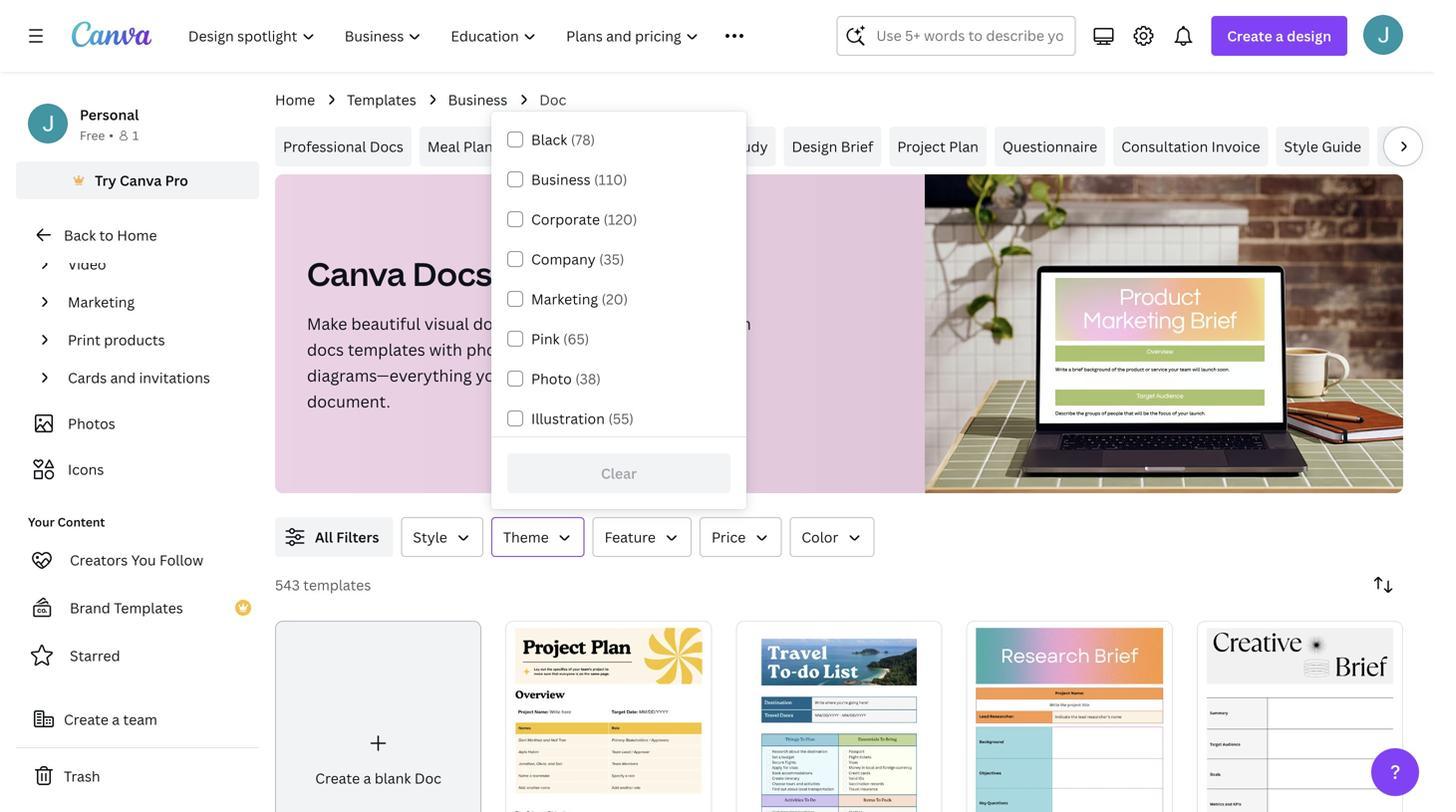 Task type: locate. For each thing, give the bounding box(es) containing it.
0 vertical spatial with
[[564, 313, 597, 334]]

doc
[[540, 90, 567, 109], [415, 769, 442, 788]]

0 vertical spatial a
[[1276, 26, 1284, 45]]

team
[[123, 710, 157, 729]]

create inside dropdown button
[[1228, 26, 1273, 45]]

0 horizontal spatial home
[[117, 226, 157, 245]]

style right filters on the bottom left of the page
[[413, 528, 447, 547]]

icons
[[68, 460, 104, 479]]

0 horizontal spatial marketing
[[68, 293, 135, 312]]

0 vertical spatial doc
[[540, 90, 567, 109]]

0 horizontal spatial docs
[[370, 137, 404, 156]]

create a design
[[1228, 26, 1332, 45]]

templates up professional docs link
[[347, 90, 416, 109]]

1 horizontal spatial docs
[[413, 252, 492, 296]]

1 horizontal spatial to
[[551, 365, 567, 386]]

feature button
[[593, 517, 692, 557]]

and
[[110, 368, 136, 387]]

all
[[315, 528, 333, 547]]

marketing inside "link"
[[68, 293, 135, 312]]

a inside dropdown button
[[1276, 26, 1284, 45]]

1 horizontal spatial doc
[[540, 90, 567, 109]]

543 templates
[[275, 576, 371, 595]]

0 horizontal spatial canva
[[120, 171, 162, 190]]

docs for professional
[[370, 137, 404, 156]]

design left "brief"
[[792, 137, 838, 156]]

to right the back
[[99, 226, 114, 245]]

docs
[[307, 339, 344, 360]]

project plan
[[898, 137, 979, 156]]

marketing down video
[[68, 293, 135, 312]]

docs inside professional docs link
[[370, 137, 404, 156]]

0 horizontal spatial a
[[112, 710, 120, 729]]

1 horizontal spatial a
[[363, 769, 371, 788]]

marketing down company
[[531, 290, 598, 309]]

0 vertical spatial style
[[1285, 137, 1319, 156]]

cards and invitations link
[[60, 359, 247, 397]]

doc up 'black'
[[540, 90, 567, 109]]

0 horizontal spatial create
[[64, 710, 109, 729]]

study
[[728, 137, 768, 156]]

2 horizontal spatial canva
[[601, 313, 649, 334]]

back to home
[[64, 226, 157, 245]]

graphics,
[[587, 339, 657, 360]]

business down newspaper link
[[531, 170, 591, 189]]

theme
[[503, 528, 549, 547]]

top level navigation element
[[175, 16, 789, 56], [175, 16, 789, 56]]

print
[[68, 330, 101, 349]]

create a team button
[[16, 700, 259, 740]]

brief
[[841, 137, 874, 156]]

style for style guide
[[1285, 137, 1319, 156]]

0 vertical spatial create
[[1228, 26, 1273, 45]]

0 horizontal spatial style
[[413, 528, 447, 547]]

(78)
[[571, 130, 595, 149]]

try canva pro
[[95, 171, 188, 190]]

1 vertical spatial templates
[[114, 599, 183, 618]]

you
[[131, 551, 156, 570]]

(38)
[[575, 369, 601, 388]]

1 horizontal spatial with
[[564, 313, 597, 334]]

price button
[[700, 517, 782, 557]]

1 vertical spatial design
[[699, 313, 751, 334]]

0 horizontal spatial to
[[99, 226, 114, 245]]

design up charts,
[[699, 313, 751, 334]]

Sort by button
[[1364, 565, 1404, 605]]

2 vertical spatial canva
[[601, 313, 649, 334]]

2 vertical spatial a
[[363, 769, 371, 788]]

canva inside the try canva pro 'button'
[[120, 171, 162, 190]]

consultation invoice link
[[1114, 127, 1269, 166]]

(120)
[[604, 210, 638, 229]]

creators you follow link
[[16, 540, 259, 580]]

1 vertical spatial to
[[551, 365, 567, 386]]

create for create a design
[[1228, 26, 1273, 45]]

meal
[[428, 137, 460, 156]]

corporate (120)
[[531, 210, 638, 229]]

follow
[[159, 551, 203, 570]]

templates down you
[[114, 599, 183, 618]]

canva up beautiful
[[307, 252, 406, 296]]

•
[[109, 127, 114, 144]]

questionnaire link
[[995, 127, 1106, 166]]

clear
[[601, 464, 637, 483]]

cards and invitations
[[68, 368, 210, 387]]

templates
[[347, 90, 416, 109], [114, 599, 183, 618]]

create a blank doc element
[[275, 621, 482, 813]]

None search field
[[837, 16, 1076, 56]]

back to home link
[[16, 215, 259, 255]]

1 vertical spatial doc
[[415, 769, 442, 788]]

1 vertical spatial style
[[413, 528, 447, 547]]

black (78)
[[531, 130, 595, 149]]

a inside 'button'
[[112, 710, 120, 729]]

to down videos, on the left top of the page
[[551, 365, 567, 386]]

make
[[571, 365, 611, 386]]

0 vertical spatial templates
[[347, 90, 416, 109]]

create left design
[[1228, 26, 1273, 45]]

docs down templates link
[[370, 137, 404, 156]]

1 vertical spatial docs
[[413, 252, 492, 296]]

2 vertical spatial create
[[315, 769, 360, 788]]

0 vertical spatial canva
[[120, 171, 162, 190]]

newspaper link
[[532, 127, 624, 166]]

guide
[[1322, 137, 1362, 156]]

try
[[95, 171, 116, 190]]

home up professional
[[275, 90, 315, 109]]

photos,
[[466, 339, 525, 360]]

0 horizontal spatial with
[[429, 339, 463, 360]]

style inside "button"
[[413, 528, 447, 547]]

1 horizontal spatial style
[[1285, 137, 1319, 156]]

canva docs templates
[[307, 252, 661, 296]]

a left design
[[1276, 26, 1284, 45]]

doc right blank
[[415, 769, 442, 788]]

creative brief doc in black and white grey editorial style image
[[1197, 621, 1404, 813]]

docs for canva
[[413, 252, 492, 296]]

canva up graphics,
[[601, 313, 649, 334]]

black
[[531, 130, 568, 149]]

create inside 'button'
[[64, 710, 109, 729]]

1 vertical spatial business
[[531, 170, 591, 189]]

marketing (20)
[[531, 290, 628, 309]]

print products link
[[60, 321, 247, 359]]

0 vertical spatial business
[[448, 90, 508, 109]]

document.
[[307, 391, 391, 412]]

style left "guide"
[[1285, 137, 1319, 156]]

business (110)
[[531, 170, 628, 189]]

with down visual
[[429, 339, 463, 360]]

0 vertical spatial home
[[275, 90, 315, 109]]

1 vertical spatial canva
[[307, 252, 406, 296]]

project
[[898, 137, 946, 156]]

0 vertical spatial to
[[99, 226, 114, 245]]

marketing for marketing
[[68, 293, 135, 312]]

design brief link
[[784, 127, 882, 166]]

0 vertical spatial design
[[792, 137, 838, 156]]

company (35)
[[531, 250, 625, 269]]

business up the meal planner link
[[448, 90, 508, 109]]

canva right try
[[120, 171, 162, 190]]

create left team
[[64, 710, 109, 729]]

2 horizontal spatial create
[[1228, 26, 1273, 45]]

with
[[564, 313, 597, 334], [429, 339, 463, 360]]

a for design
[[1276, 26, 1284, 45]]

0 vertical spatial docs
[[370, 137, 404, 156]]

with down marketing (20)
[[564, 313, 597, 334]]

style
[[1285, 137, 1319, 156], [413, 528, 447, 547]]

make beautiful visual documents with canva docs. design docs templates with photos, videos, graphics, charts, diagrams—everything you need to make an impactful document.
[[307, 313, 751, 412]]

business link
[[448, 89, 508, 111]]

canva
[[120, 171, 162, 190], [307, 252, 406, 296], [601, 313, 649, 334]]

starred link
[[16, 636, 259, 676]]

a left blank
[[363, 769, 371, 788]]

style guide link
[[1277, 127, 1370, 166]]

1 horizontal spatial business
[[531, 170, 591, 189]]

1 horizontal spatial marketing
[[531, 290, 598, 309]]

style guide
[[1285, 137, 1362, 156]]

color button
[[790, 517, 875, 557]]

docs up visual
[[413, 252, 492, 296]]

marketing
[[531, 290, 598, 309], [68, 293, 135, 312]]

diagrams—everything
[[307, 365, 472, 386]]

1 vertical spatial templates
[[348, 339, 425, 360]]

price
[[712, 528, 746, 547]]

video link
[[60, 245, 247, 283]]

0 horizontal spatial business
[[448, 90, 508, 109]]

brand templates link
[[16, 588, 259, 628]]

templates
[[499, 252, 661, 296], [348, 339, 425, 360], [303, 576, 371, 595]]

illustration (55)
[[531, 409, 634, 428]]

a left team
[[112, 710, 120, 729]]

meal planner
[[428, 137, 516, 156]]

1 vertical spatial a
[[112, 710, 120, 729]]

business for business (110)
[[531, 170, 591, 189]]

john smith image
[[1364, 15, 1404, 55]]

blank
[[375, 769, 411, 788]]

2 horizontal spatial a
[[1276, 26, 1284, 45]]

business
[[448, 90, 508, 109], [531, 170, 591, 189]]

create left blank
[[315, 769, 360, 788]]

home up the video link
[[117, 226, 157, 245]]

professional
[[283, 137, 366, 156]]

home
[[275, 90, 315, 109], [117, 226, 157, 245]]

1 horizontal spatial create
[[315, 769, 360, 788]]

documents
[[473, 313, 560, 334]]

design inside the make beautiful visual documents with canva docs. design docs templates with photos, videos, graphics, charts, diagrams—everything you need to make an impactful document.
[[699, 313, 751, 334]]

1 vertical spatial create
[[64, 710, 109, 729]]

research brief doc in orange teal pink soft pastels style image
[[967, 621, 1173, 813]]

creators you follow
[[70, 551, 203, 570]]

0 horizontal spatial design
[[699, 313, 751, 334]]



Task type: vqa. For each thing, say whether or not it's contained in the screenshot.
Brand on the left bottom of the page
yes



Task type: describe. For each thing, give the bounding box(es) containing it.
0 vertical spatial templates
[[499, 252, 661, 296]]

case study link
[[685, 127, 776, 166]]

trash
[[64, 767, 100, 786]]

design
[[1287, 26, 1332, 45]]

(110)
[[594, 170, 628, 189]]

all filters button
[[275, 517, 393, 557]]

try canva pro button
[[16, 162, 259, 199]]

print products
[[68, 330, 165, 349]]

project plan link
[[890, 127, 987, 166]]

business for business
[[448, 90, 508, 109]]

invitations
[[139, 368, 210, 387]]

style button
[[401, 517, 483, 557]]

meal planner link
[[420, 127, 524, 166]]

(55)
[[608, 409, 634, 428]]

marketing for marketing (20)
[[531, 290, 598, 309]]

cards
[[68, 368, 107, 387]]

create for create a team
[[64, 710, 109, 729]]

canva inside the make beautiful visual documents with canva docs. design docs templates with photos, videos, graphics, charts, diagrams—everything you need to make an impactful document.
[[601, 313, 649, 334]]

brand
[[70, 599, 110, 618]]

a for blank
[[363, 769, 371, 788]]

1 horizontal spatial design
[[792, 137, 838, 156]]

free
[[80, 127, 105, 144]]

report link
[[1378, 127, 1436, 166]]

illustration
[[531, 409, 605, 428]]

1 horizontal spatial templates
[[347, 90, 416, 109]]

docs.
[[653, 313, 695, 334]]

1 vertical spatial with
[[429, 339, 463, 360]]

personal
[[80, 105, 139, 124]]

templates inside the make beautiful visual documents with canva docs. design docs templates with photos, videos, graphics, charts, diagrams—everything you need to make an impactful document.
[[348, 339, 425, 360]]

content
[[57, 514, 105, 530]]

create for create a blank doc
[[315, 769, 360, 788]]

professional docs
[[283, 137, 404, 156]]

photo (38)
[[531, 369, 601, 388]]

questionnaire
[[1003, 137, 1098, 156]]

a for team
[[112, 710, 120, 729]]

2 vertical spatial templates
[[303, 576, 371, 595]]

report
[[1386, 137, 1432, 156]]

theme button
[[491, 517, 585, 557]]

(35)
[[599, 250, 625, 269]]

(20)
[[602, 290, 628, 309]]

543
[[275, 576, 300, 595]]

0 horizontal spatial templates
[[114, 599, 183, 618]]

filters
[[336, 528, 379, 547]]

charts,
[[660, 339, 713, 360]]

templates link
[[347, 89, 416, 111]]

design brief
[[792, 137, 874, 156]]

planner
[[463, 137, 516, 156]]

newspaper
[[540, 137, 616, 156]]

style for style
[[413, 528, 447, 547]]

need
[[508, 365, 547, 386]]

create a team
[[64, 710, 157, 729]]

brand templates
[[70, 599, 183, 618]]

create a blank doc
[[315, 769, 442, 788]]

consultation invoice
[[1122, 137, 1261, 156]]

1 horizontal spatial canva
[[307, 252, 406, 296]]

photos
[[68, 414, 115, 433]]

marketing link
[[60, 283, 247, 321]]

impactful
[[638, 365, 712, 386]]

pink (65)
[[531, 329, 590, 348]]

clear button
[[507, 454, 731, 493]]

visual
[[425, 313, 469, 334]]

back
[[64, 226, 96, 245]]

an
[[615, 365, 634, 386]]

case
[[693, 137, 725, 156]]

video
[[68, 255, 106, 274]]

project plan professional doc in yellow black friendly corporate style image
[[506, 621, 712, 813]]

videos,
[[529, 339, 583, 360]]

starred
[[70, 647, 120, 665]]

Search search field
[[877, 17, 1063, 55]]

home link
[[275, 89, 315, 111]]

1 horizontal spatial home
[[275, 90, 315, 109]]

1 vertical spatial home
[[117, 226, 157, 245]]

(65)
[[563, 329, 590, 348]]

color
[[802, 528, 839, 547]]

0 horizontal spatial doc
[[415, 769, 442, 788]]

create a blank doc link
[[275, 621, 482, 813]]

products
[[104, 330, 165, 349]]

pro
[[165, 171, 188, 190]]

creators
[[70, 551, 128, 570]]

consultation
[[1122, 137, 1209, 156]]

your
[[28, 514, 55, 530]]

all filters
[[315, 528, 379, 547]]

photo
[[531, 369, 572, 388]]

corporate
[[531, 210, 600, 229]]

you
[[476, 365, 504, 386]]

to inside the make beautiful visual documents with canva docs. design docs templates with photos, videos, graphics, charts, diagrams—everything you need to make an impactful document.
[[551, 365, 567, 386]]

professional docs link
[[275, 127, 412, 166]]

invoice
[[1212, 137, 1261, 156]]

1
[[132, 127, 139, 144]]

travel to-do list doc in teal pastel green pastel purple vibrant professional style image
[[736, 621, 943, 813]]

to inside back to home link
[[99, 226, 114, 245]]



